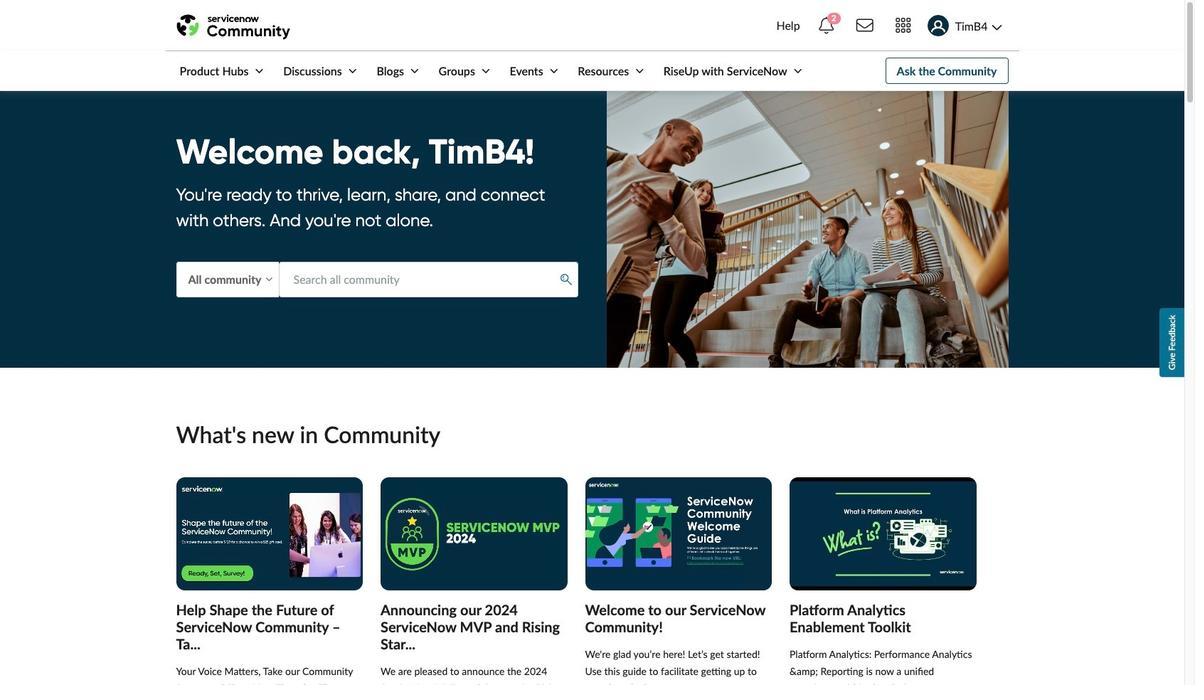 Task type: vqa. For each thing, say whether or not it's contained in the screenshot.
help shape the future of servicenow community – take our survey! IMAGE
yes



Task type: locate. For each thing, give the bounding box(es) containing it.
None submit
[[555, 269, 577, 290]]

timb4 image
[[927, 15, 949, 37]]

menu bar
[[165, 51, 805, 90]]

help shape the future of servicenow community – take our survey! image
[[176, 477, 363, 590]]

Search text field
[[279, 262, 578, 297]]



Task type: describe. For each thing, give the bounding box(es) containing it.
welcome to our servicenow community! image
[[585, 477, 772, 590]]

platform analytics enablement toolkit image
[[790, 477, 976, 590]]

announcing our 2024 servicenow mvp and rising star awardees image
[[381, 477, 567, 590]]



